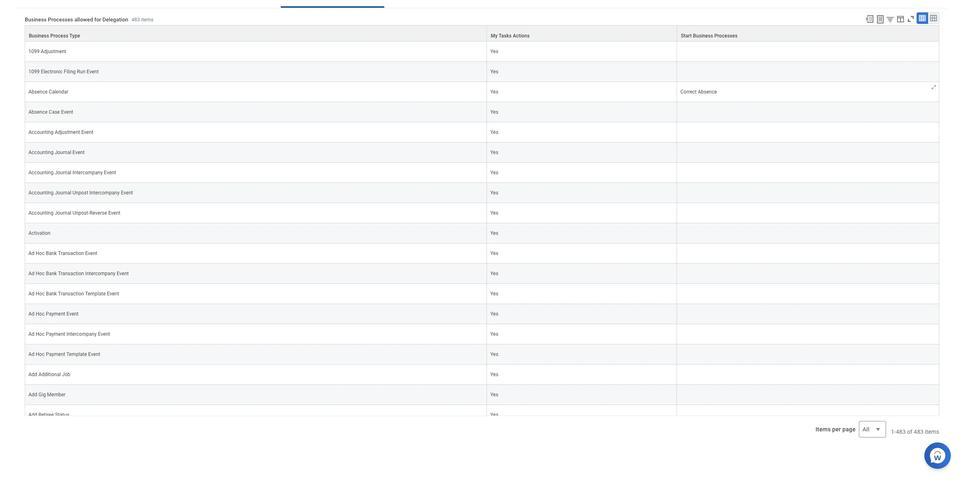 Task type: locate. For each thing, give the bounding box(es) containing it.
483
[[132, 17, 140, 23], [897, 429, 906, 436], [915, 429, 924, 436]]

cell for add retiree status
[[678, 406, 940, 426]]

0 vertical spatial add
[[28, 372, 37, 378]]

yes for ad hoc payment event
[[491, 312, 499, 317]]

17 yes from the top
[[491, 372, 499, 378]]

12 yes from the top
[[491, 271, 499, 277]]

cell for accounting journal intercompany event
[[678, 163, 940, 183]]

19 yes from the top
[[491, 413, 499, 418]]

row containing absence case event
[[25, 102, 940, 122]]

reverse
[[90, 210, 107, 216]]

accounting for accounting journal intercompany event
[[28, 170, 54, 176]]

unpost
[[73, 190, 88, 196]]

0 vertical spatial bank
[[46, 251, 57, 257]]

1 horizontal spatial processes
[[715, 33, 738, 39]]

3 payment from the top
[[46, 352, 65, 358]]

add left "additional"
[[28, 372, 37, 378]]

cell for accounting journal event
[[678, 143, 940, 163]]

3 cell from the top
[[678, 102, 940, 122]]

yes
[[491, 49, 499, 54], [491, 69, 499, 75], [491, 89, 499, 95], [491, 109, 499, 115], [491, 130, 499, 135], [491, 150, 499, 156], [491, 170, 499, 176], [491, 190, 499, 196], [491, 210, 499, 216], [491, 231, 499, 236], [491, 251, 499, 257], [491, 271, 499, 277], [491, 291, 499, 297], [491, 312, 499, 317], [491, 332, 499, 337], [491, 352, 499, 358], [491, 372, 499, 378], [491, 392, 499, 398], [491, 413, 499, 418]]

job
[[62, 372, 70, 378]]

intercompany
[[73, 170, 103, 176], [89, 190, 120, 196], [85, 271, 116, 277], [67, 332, 97, 337]]

0 horizontal spatial items
[[141, 17, 154, 23]]

12 cell from the top
[[678, 284, 940, 304]]

1 add from the top
[[28, 372, 37, 378]]

2 hoc from the top
[[36, 271, 45, 277]]

7 cell from the top
[[678, 183, 940, 203]]

9 yes from the top
[[491, 210, 499, 216]]

15 row from the top
[[25, 304, 940, 325]]

transaction down ad hoc bank transaction intercompany event
[[58, 291, 84, 297]]

2 transaction from the top
[[58, 271, 84, 277]]

9 cell from the top
[[678, 224, 940, 244]]

2 cell from the top
[[678, 62, 940, 82]]

absence right correct
[[698, 89, 718, 95]]

add
[[28, 372, 37, 378], [28, 392, 37, 398], [28, 413, 37, 418]]

absence for absence calendar
[[28, 89, 48, 95]]

0 vertical spatial 1099
[[28, 49, 40, 54]]

my tasks actions button
[[487, 26, 677, 41]]

1 bank from the top
[[46, 251, 57, 257]]

18 cell from the top
[[678, 406, 940, 426]]

items right 'of'
[[926, 429, 940, 436]]

1 cell from the top
[[678, 42, 940, 62]]

table image
[[919, 14, 927, 22]]

1 vertical spatial items
[[926, 429, 940, 436]]

row containing business process type
[[25, 25, 940, 42]]

15 yes from the top
[[491, 332, 499, 337]]

bank down activation at the left
[[46, 251, 57, 257]]

1 vertical spatial adjustment
[[55, 130, 80, 135]]

adjustment for accounting
[[55, 130, 80, 135]]

5 accounting from the top
[[28, 210, 54, 216]]

yes for add retiree status
[[491, 413, 499, 418]]

3 row from the top
[[25, 62, 940, 82]]

1099
[[28, 49, 40, 54], [28, 69, 40, 75]]

items
[[816, 427, 831, 433]]

yes for add additional job
[[491, 372, 499, 378]]

row containing activation
[[25, 224, 940, 244]]

1 yes from the top
[[491, 49, 499, 54]]

adjustment up accounting journal event
[[55, 130, 80, 135]]

row containing accounting journal unpost intercompany event
[[25, 183, 940, 203]]

hoc down ad hoc payment event
[[36, 332, 45, 337]]

1099 down business process type
[[28, 49, 40, 54]]

click to view/edit grid preferences image
[[897, 14, 906, 23]]

workday assistant region
[[925, 440, 955, 470]]

accounting journal intercompany event
[[28, 170, 116, 176]]

cell for absence case event
[[678, 102, 940, 122]]

bank for ad hoc bank transaction intercompany event
[[46, 271, 57, 277]]

2 payment from the top
[[46, 332, 65, 337]]

3 add from the top
[[28, 413, 37, 418]]

2 accounting from the top
[[28, 150, 54, 156]]

18 row from the top
[[25, 365, 940, 385]]

business
[[25, 17, 47, 23], [29, 33, 49, 39], [693, 33, 714, 39]]

accounting
[[28, 130, 54, 135], [28, 150, 54, 156], [28, 170, 54, 176], [28, 190, 54, 196], [28, 210, 54, 216]]

start
[[681, 33, 692, 39]]

0 vertical spatial adjustment
[[41, 49, 66, 54]]

2 1099 from the top
[[28, 69, 40, 75]]

event
[[87, 69, 99, 75], [61, 109, 73, 115], [81, 130, 93, 135], [73, 150, 85, 156], [104, 170, 116, 176], [121, 190, 133, 196], [108, 210, 120, 216], [85, 251, 97, 257], [117, 271, 129, 277], [107, 291, 119, 297], [67, 312, 79, 317], [98, 332, 110, 337], [88, 352, 100, 358]]

accounting down accounting journal intercompany event at the top left of page
[[28, 190, 54, 196]]

correct absence
[[681, 89, 718, 95]]

1 vertical spatial bank
[[46, 271, 57, 277]]

6 yes from the top
[[491, 150, 499, 156]]

business processes allowed for delegation 483 items
[[25, 17, 154, 23]]

14 row from the top
[[25, 284, 940, 304]]

adjustment down business process type
[[41, 49, 66, 54]]

row containing 1099 electronic filing run event
[[25, 62, 940, 82]]

4 cell from the top
[[678, 122, 940, 143]]

journal left unpost
[[55, 190, 71, 196]]

template down ad hoc bank transaction intercompany event
[[85, 291, 106, 297]]

accounting for accounting journal unpost-reverse event
[[28, 210, 54, 216]]

14 cell from the top
[[678, 325, 940, 345]]

processes up process
[[48, 17, 73, 23]]

accounting up activation at the left
[[28, 210, 54, 216]]

row containing add gig member
[[25, 385, 940, 406]]

13 yes from the top
[[491, 291, 499, 297]]

15 cell from the top
[[678, 345, 940, 365]]

1 ad from the top
[[28, 251, 35, 257]]

hoc down activation at the left
[[36, 251, 45, 257]]

journal for unpost-
[[55, 210, 71, 216]]

ad hoc bank transaction intercompany event
[[28, 271, 129, 277]]

2 yes from the top
[[491, 69, 499, 75]]

1 vertical spatial processes
[[715, 33, 738, 39]]

add gig member
[[28, 392, 65, 398]]

0 horizontal spatial 483
[[132, 17, 140, 23]]

1 vertical spatial template
[[66, 352, 87, 358]]

4 journal from the top
[[55, 210, 71, 216]]

row containing accounting journal event
[[25, 143, 940, 163]]

yes for accounting adjustment event
[[491, 130, 499, 135]]

2 bank from the top
[[46, 271, 57, 277]]

4 row from the top
[[25, 82, 940, 102]]

items right 'delegation'
[[141, 17, 154, 23]]

accounting down absence case event
[[28, 130, 54, 135]]

payment down ad hoc payment event
[[46, 332, 65, 337]]

intercompany up ad hoc payment template event
[[67, 332, 97, 337]]

1 row from the top
[[25, 25, 940, 42]]

20 row from the top
[[25, 406, 940, 426]]

yes for accounting journal intercompany event
[[491, 170, 499, 176]]

1 accounting from the top
[[28, 130, 54, 135]]

1099 for 1099 electronic filing run event
[[28, 69, 40, 75]]

row containing absence calendar
[[25, 82, 940, 102]]

hoc up ad hoc payment intercompany event
[[36, 312, 45, 317]]

1 hoc from the top
[[36, 251, 45, 257]]

2 vertical spatial add
[[28, 413, 37, 418]]

1 vertical spatial 1099
[[28, 69, 40, 75]]

13 row from the top
[[25, 264, 940, 284]]

yes for accounting journal unpost-reverse event
[[491, 210, 499, 216]]

add left gig
[[28, 392, 37, 398]]

3 accounting from the top
[[28, 170, 54, 176]]

1 transaction from the top
[[58, 251, 84, 257]]

0 vertical spatial items
[[141, 17, 154, 23]]

add for add gig member
[[28, 392, 37, 398]]

yes for ad hoc payment intercompany event
[[491, 332, 499, 337]]

template down ad hoc payment intercompany event
[[66, 352, 87, 358]]

journal down the accounting adjustment event
[[55, 150, 71, 156]]

13 cell from the top
[[678, 304, 940, 325]]

0 vertical spatial template
[[85, 291, 106, 297]]

2 row from the top
[[25, 42, 940, 62]]

processes
[[48, 17, 73, 23], [715, 33, 738, 39]]

business up business process type
[[25, 17, 47, 23]]

yes for absence calendar
[[491, 89, 499, 95]]

1 journal from the top
[[55, 150, 71, 156]]

row containing accounting journal unpost-reverse event
[[25, 203, 940, 224]]

17 row from the top
[[25, 345, 940, 365]]

cell for accounting journal unpost intercompany event
[[678, 183, 940, 203]]

template
[[85, 291, 106, 297], [66, 352, 87, 358]]

absence calendar
[[28, 89, 68, 95]]

18 yes from the top
[[491, 392, 499, 398]]

row containing add retiree status
[[25, 406, 940, 426]]

6 hoc from the top
[[36, 352, 45, 358]]

hoc for ad hoc payment event
[[36, 312, 45, 317]]

ad hoc payment event
[[28, 312, 79, 317]]

calendar
[[49, 89, 68, 95]]

row
[[25, 25, 940, 42], [25, 42, 940, 62], [25, 62, 940, 82], [25, 82, 940, 102], [25, 102, 940, 122], [25, 122, 940, 143], [25, 143, 940, 163], [25, 163, 940, 183], [25, 183, 940, 203], [25, 203, 940, 224], [25, 224, 940, 244], [25, 244, 940, 264], [25, 264, 940, 284], [25, 284, 940, 304], [25, 304, 940, 325], [25, 325, 940, 345], [25, 345, 940, 365], [25, 365, 940, 385], [25, 385, 940, 406], [25, 406, 940, 426]]

11 row from the top
[[25, 224, 940, 244]]

journal left the unpost- at the top of the page
[[55, 210, 71, 216]]

483 right 'delegation'
[[132, 17, 140, 23]]

actions
[[513, 33, 530, 39]]

6 ad from the top
[[28, 352, 35, 358]]

add additional job
[[28, 372, 70, 378]]

journal for intercompany
[[55, 170, 71, 176]]

row containing ad hoc bank transaction event
[[25, 244, 940, 264]]

cell for add gig member
[[678, 385, 940, 406]]

process
[[50, 33, 68, 39]]

5 ad from the top
[[28, 332, 35, 337]]

1099 left electronic
[[28, 69, 40, 75]]

items
[[141, 17, 154, 23], [926, 429, 940, 436]]

bank down 'ad hoc bank transaction event'
[[46, 271, 57, 277]]

2 ad from the top
[[28, 271, 35, 277]]

accounting for accounting adjustment event
[[28, 130, 54, 135]]

absence left calendar
[[28, 89, 48, 95]]

row containing ad hoc payment template event
[[25, 345, 940, 365]]

yes for ad hoc bank transaction template event
[[491, 291, 499, 297]]

additional
[[39, 372, 61, 378]]

payment for event
[[46, 312, 65, 317]]

19 row from the top
[[25, 385, 940, 406]]

page
[[843, 427, 856, 433]]

14 yes from the top
[[491, 312, 499, 317]]

absence left case
[[28, 109, 48, 115]]

8 cell from the top
[[678, 203, 940, 224]]

10 row from the top
[[25, 203, 940, 224]]

accounting down accounting journal event
[[28, 170, 54, 176]]

case
[[49, 109, 60, 115]]

3 transaction from the top
[[58, 291, 84, 297]]

payment for intercompany
[[46, 332, 65, 337]]

0 vertical spatial payment
[[46, 312, 65, 317]]

journal
[[55, 150, 71, 156], [55, 170, 71, 176], [55, 190, 71, 196], [55, 210, 71, 216]]

2 vertical spatial bank
[[46, 291, 57, 297]]

4 ad from the top
[[28, 312, 35, 317]]

hoc down 'ad hoc bank transaction event'
[[36, 271, 45, 277]]

accounting journal unpost-reverse event
[[28, 210, 120, 216]]

accounting journal event
[[28, 150, 85, 156]]

cell for ad hoc bank transaction intercompany event
[[678, 264, 940, 284]]

fullscreen image
[[907, 14, 916, 23]]

cell for 1099 electronic filing run event
[[678, 62, 940, 82]]

2 journal from the top
[[55, 170, 71, 176]]

7 yes from the top
[[491, 170, 499, 176]]

4 hoc from the top
[[36, 312, 45, 317]]

journal down accounting journal event
[[55, 170, 71, 176]]

cell for accounting journal unpost-reverse event
[[678, 203, 940, 224]]

business up '1099 adjustment' on the left top
[[29, 33, 49, 39]]

7 row from the top
[[25, 143, 940, 163]]

cell for add additional job
[[678, 365, 940, 385]]

2 vertical spatial transaction
[[58, 291, 84, 297]]

5 yes from the top
[[491, 130, 499, 135]]

4 yes from the top
[[491, 109, 499, 115]]

retiree
[[39, 413, 54, 418]]

cell for ad hoc bank transaction template event
[[678, 284, 940, 304]]

16 yes from the top
[[491, 352, 499, 358]]

3 hoc from the top
[[36, 291, 45, 297]]

1 payment from the top
[[46, 312, 65, 317]]

bank
[[46, 251, 57, 257], [46, 271, 57, 277], [46, 291, 57, 297]]

processes right start
[[715, 33, 738, 39]]

5 row from the top
[[25, 102, 940, 122]]

add for add retiree status
[[28, 413, 37, 418]]

3 bank from the top
[[46, 291, 57, 297]]

1 vertical spatial payment
[[46, 332, 65, 337]]

1-483 of 483 items status
[[892, 428, 940, 437]]

payment
[[46, 312, 65, 317], [46, 332, 65, 337], [46, 352, 65, 358]]

accounting adjustment event
[[28, 130, 93, 135]]

toolbar
[[862, 12, 940, 25]]

transaction up ad hoc bank transaction intercompany event
[[58, 251, 84, 257]]

hoc
[[36, 251, 45, 257], [36, 271, 45, 277], [36, 291, 45, 297], [36, 312, 45, 317], [36, 332, 45, 337], [36, 352, 45, 358]]

1 horizontal spatial 483
[[897, 429, 906, 436]]

hoc up the add additional job
[[36, 352, 45, 358]]

483 right 'of'
[[915, 429, 924, 436]]

transaction
[[58, 251, 84, 257], [58, 271, 84, 277], [58, 291, 84, 297]]

17 cell from the top
[[678, 385, 940, 406]]

2 vertical spatial payment
[[46, 352, 65, 358]]

tab list
[[17, 0, 948, 8]]

business process type button
[[25, 26, 487, 41]]

8 row from the top
[[25, 163, 940, 183]]

business for process
[[29, 33, 49, 39]]

2 add from the top
[[28, 392, 37, 398]]

adjustment
[[41, 49, 66, 54], [55, 130, 80, 135]]

6 row from the top
[[25, 122, 940, 143]]

hoc up ad hoc payment event
[[36, 291, 45, 297]]

10 yes from the top
[[491, 231, 499, 236]]

1 vertical spatial transaction
[[58, 271, 84, 277]]

4 accounting from the top
[[28, 190, 54, 196]]

payment up ad hoc payment intercompany event
[[46, 312, 65, 317]]

12 row from the top
[[25, 244, 940, 264]]

yes for 1099 electronic filing run event
[[491, 69, 499, 75]]

yes for ad hoc bank transaction intercompany event
[[491, 271, 499, 277]]

delegation
[[103, 17, 128, 23]]

payment up "additional"
[[46, 352, 65, 358]]

add left retiree
[[28, 413, 37, 418]]

16 cell from the top
[[678, 365, 940, 385]]

5 hoc from the top
[[36, 332, 45, 337]]

hoc for ad hoc bank transaction intercompany event
[[36, 271, 45, 277]]

accounting down the accounting adjustment event
[[28, 150, 54, 156]]

per
[[833, 427, 842, 433]]

yes for accounting journal event
[[491, 150, 499, 156]]

16 row from the top
[[25, 325, 940, 345]]

5 cell from the top
[[678, 143, 940, 163]]

9 row from the top
[[25, 183, 940, 203]]

8 yes from the top
[[491, 190, 499, 196]]

cell
[[678, 42, 940, 62], [678, 62, 940, 82], [678, 102, 940, 122], [678, 122, 940, 143], [678, 143, 940, 163], [678, 163, 940, 183], [678, 183, 940, 203], [678, 203, 940, 224], [678, 224, 940, 244], [678, 244, 940, 264], [678, 264, 940, 284], [678, 284, 940, 304], [678, 304, 940, 325], [678, 325, 940, 345], [678, 345, 940, 365], [678, 365, 940, 385], [678, 385, 940, 406], [678, 406, 940, 426]]

transaction up ad hoc bank transaction template event
[[58, 271, 84, 277]]

ad hoc payment intercompany event
[[28, 332, 110, 337]]

for
[[94, 17, 101, 23]]

11 cell from the top
[[678, 264, 940, 284]]

absence
[[28, 89, 48, 95], [698, 89, 718, 95], [28, 109, 48, 115]]

1-
[[892, 429, 897, 436]]

row containing accounting adjustment event
[[25, 122, 940, 143]]

3 yes from the top
[[491, 89, 499, 95]]

0 horizontal spatial processes
[[48, 17, 73, 23]]

1 vertical spatial add
[[28, 392, 37, 398]]

bank up ad hoc payment event
[[46, 291, 57, 297]]

1 horizontal spatial items
[[926, 429, 940, 436]]

3 ad from the top
[[28, 291, 35, 297]]

row containing add additional job
[[25, 365, 940, 385]]

10 cell from the top
[[678, 244, 940, 264]]

add for add additional job
[[28, 372, 37, 378]]

1 1099 from the top
[[28, 49, 40, 54]]

0 vertical spatial transaction
[[58, 251, 84, 257]]

483 left 'of'
[[897, 429, 906, 436]]

6 cell from the top
[[678, 163, 940, 183]]

3 journal from the top
[[55, 190, 71, 196]]

correct
[[681, 89, 697, 95]]

ad
[[28, 251, 35, 257], [28, 271, 35, 277], [28, 291, 35, 297], [28, 312, 35, 317], [28, 332, 35, 337], [28, 352, 35, 358]]

2 horizontal spatial 483
[[915, 429, 924, 436]]

transaction for event
[[58, 251, 84, 257]]

ad hoc bank transaction event
[[28, 251, 97, 257]]

bank for ad hoc bank transaction template event
[[46, 291, 57, 297]]

11 yes from the top
[[491, 251, 499, 257]]

ad hoc bank transaction template event
[[28, 291, 119, 297]]

correct absence cell
[[678, 82, 940, 102]]



Task type: vqa. For each thing, say whether or not it's contained in the screenshot.
BANNER
no



Task type: describe. For each thing, give the bounding box(es) containing it.
payment for template
[[46, 352, 65, 358]]

my tasks actions
[[491, 33, 530, 39]]

cell for accounting adjustment event
[[678, 122, 940, 143]]

0 vertical spatial processes
[[48, 17, 73, 23]]

cell for ad hoc bank transaction event
[[678, 244, 940, 264]]

ad for ad hoc payment event
[[28, 312, 35, 317]]

expand table image
[[930, 14, 938, 22]]

ad for ad hoc bank transaction event
[[28, 251, 35, 257]]

export to worksheets image
[[876, 14, 886, 24]]

items inside status
[[926, 429, 940, 436]]

start business processes
[[681, 33, 738, 39]]

transaction for template
[[58, 291, 84, 297]]

grow image
[[931, 84, 938, 90]]

adjustment for 1099
[[41, 49, 66, 54]]

yes for 1099 adjustment
[[491, 49, 499, 54]]

member
[[47, 392, 65, 398]]

yes for ad hoc bank transaction event
[[491, 251, 499, 257]]

hoc for ad hoc payment template event
[[36, 352, 45, 358]]

gig
[[39, 392, 46, 398]]

ad for ad hoc payment intercompany event
[[28, 332, 35, 337]]

cell for activation
[[678, 224, 940, 244]]

intercompany up reverse
[[89, 190, 120, 196]]

items inside business processes allowed for delegation 483 items
[[141, 17, 154, 23]]

ad hoc payment template event
[[28, 352, 100, 358]]

processes inside start business processes popup button
[[715, 33, 738, 39]]

yes for ad hoc payment template event
[[491, 352, 499, 358]]

intercompany up accounting journal unpost intercompany event
[[73, 170, 103, 176]]

cell for 1099 adjustment
[[678, 42, 940, 62]]

1099 electronic filing run event
[[28, 69, 99, 75]]

cell for ad hoc payment template event
[[678, 345, 940, 365]]

run
[[77, 69, 85, 75]]

activation
[[28, 231, 51, 236]]

1099 for 1099 adjustment
[[28, 49, 40, 54]]

unpost-
[[73, 210, 90, 216]]

type
[[69, 33, 80, 39]]

row containing 1099 adjustment
[[25, 42, 940, 62]]

row containing ad hoc payment intercompany event
[[25, 325, 940, 345]]

select to filter grid data image
[[886, 15, 896, 23]]

filing
[[64, 69, 76, 75]]

status
[[55, 413, 69, 418]]

allowed
[[74, 17, 93, 23]]

tasks
[[499, 33, 512, 39]]

483 inside business processes allowed for delegation 483 items
[[132, 17, 140, 23]]

electronic
[[41, 69, 63, 75]]

1-483 of 483 items
[[892, 429, 940, 436]]

bank for ad hoc bank transaction event
[[46, 251, 57, 257]]

absence inside correct absence cell
[[698, 89, 718, 95]]

business process type
[[29, 33, 80, 39]]

yes for activation
[[491, 231, 499, 236]]

hoc for ad hoc bank transaction event
[[36, 251, 45, 257]]

row containing ad hoc payment event
[[25, 304, 940, 325]]

ad for ad hoc payment template event
[[28, 352, 35, 358]]

absence for absence case event
[[28, 109, 48, 115]]

export to excel image
[[866, 14, 875, 23]]

hoc for ad hoc payment intercompany event
[[36, 332, 45, 337]]

cell for ad hoc payment event
[[678, 304, 940, 325]]

cell for ad hoc payment intercompany event
[[678, 325, 940, 345]]

accounting for accounting journal unpost intercompany event
[[28, 190, 54, 196]]

business right start
[[693, 33, 714, 39]]

ad for ad hoc bank transaction template event
[[28, 291, 35, 297]]

row containing ad hoc bank transaction intercompany event
[[25, 264, 940, 284]]

add retiree status
[[28, 413, 69, 418]]

yes for add gig member
[[491, 392, 499, 398]]

row containing ad hoc bank transaction template event
[[25, 284, 940, 304]]

accounting journal unpost intercompany event
[[28, 190, 133, 196]]

absence case event
[[28, 109, 73, 115]]

1099 adjustment
[[28, 49, 66, 54]]

intercompany up ad hoc bank transaction template event
[[85, 271, 116, 277]]

yes for accounting journal unpost intercompany event
[[491, 190, 499, 196]]

ad for ad hoc bank transaction intercompany event
[[28, 271, 35, 277]]

hoc for ad hoc bank transaction template event
[[36, 291, 45, 297]]

transaction for intercompany
[[58, 271, 84, 277]]

items per page element
[[815, 417, 887, 443]]

accounting for accounting journal event
[[28, 150, 54, 156]]

row containing accounting journal intercompany event
[[25, 163, 940, 183]]

journal for unpost
[[55, 190, 71, 196]]

start business processes button
[[678, 26, 940, 41]]

business for processes
[[25, 17, 47, 23]]

yes for absence case event
[[491, 109, 499, 115]]

of
[[908, 429, 913, 436]]

items per page
[[816, 427, 856, 433]]

my
[[491, 33, 498, 39]]

journal for event
[[55, 150, 71, 156]]



